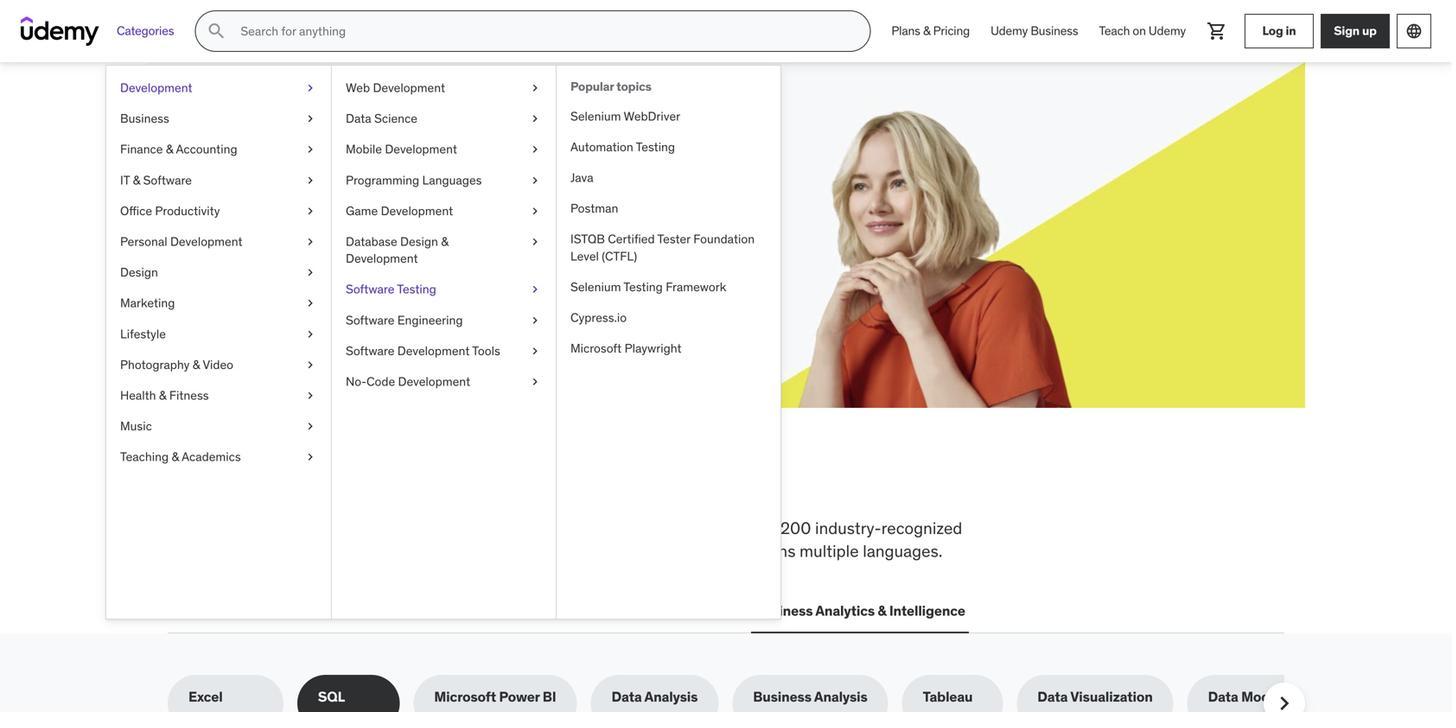 Task type: vqa. For each thing, say whether or not it's contained in the screenshot.
POPULAR IN GRAPHIC DESIGN & ILLUSTRATION corresponding to Graphic Design
no



Task type: locate. For each thing, give the bounding box(es) containing it.
automation testing
[[571, 139, 675, 155]]

business inside "topic filters" element
[[753, 688, 812, 706]]

0 vertical spatial web
[[346, 80, 370, 96]]

development inside web development "button"
[[203, 602, 290, 620]]

data science for data science button
[[526, 602, 610, 620]]

bi
[[543, 688, 556, 706]]

skills
[[230, 137, 308, 173]]

including
[[552, 518, 619, 539]]

$12.99
[[230, 200, 272, 217]]

0 vertical spatial microsoft
[[571, 341, 622, 356]]

testing up software engineering
[[397, 282, 436, 297]]

development down the certifications,
[[203, 602, 290, 620]]

skills inside covering critical workplace skills to technical topics, including prep content for over 200 industry-recognized certifications, our catalog supports well-rounded professional development and spans multiple languages.
[[370, 518, 407, 539]]

development inside personal development "link"
[[170, 234, 243, 249]]

playwright
[[625, 341, 682, 356]]

for inside skills for your future expand your potential with a course. starting at just $12.99 through dec 15.
[[313, 137, 353, 173]]

sign
[[1334, 23, 1360, 39]]

leadership
[[434, 602, 505, 620]]

development inside no-code development link
[[398, 374, 470, 389]]

personal development link
[[106, 226, 331, 257]]

teach on udemy
[[1099, 23, 1186, 39]]

web development up "data science" "link"
[[346, 80, 445, 96]]

xsmall image inside design link
[[303, 264, 317, 281]]

1 vertical spatial skills
[[370, 518, 407, 539]]

web development button
[[168, 591, 293, 632]]

& right teaching
[[172, 449, 179, 465]]

0 vertical spatial for
[[313, 137, 353, 173]]

programming
[[346, 172, 419, 188]]

it left certifications
[[310, 602, 322, 620]]

software development tools link
[[332, 336, 556, 367]]

1 vertical spatial for
[[721, 518, 741, 539]]

lifestyle link
[[106, 319, 331, 350]]

1 horizontal spatial udemy
[[1149, 23, 1186, 39]]

1 vertical spatial web
[[171, 602, 200, 620]]

&
[[923, 23, 931, 39], [166, 142, 173, 157], [133, 172, 140, 188], [441, 234, 449, 249], [193, 357, 200, 372], [159, 388, 166, 403], [172, 449, 179, 465], [878, 602, 887, 620]]

1 selenium from the top
[[571, 108, 621, 124]]

& inside 'link'
[[166, 142, 173, 157]]

one
[[584, 461, 646, 506]]

excel
[[188, 688, 223, 706]]

xsmall image for teaching & academics
[[303, 449, 317, 466]]

xsmall image inside "data science" "link"
[[528, 110, 542, 127]]

xsmall image inside office productivity link
[[303, 203, 317, 220]]

music
[[120, 418, 152, 434]]

business analysis
[[753, 688, 868, 706]]

science inside button
[[559, 602, 610, 620]]

business for business analysis
[[753, 688, 812, 706]]

1 horizontal spatial web development
[[346, 80, 445, 96]]

web development down the certifications,
[[171, 602, 290, 620]]

teaching
[[120, 449, 169, 465]]

software down software testing
[[346, 312, 395, 328]]

xsmall image inside no-code development link
[[528, 373, 542, 390]]

productivity
[[155, 203, 220, 219]]

0 horizontal spatial science
[[374, 111, 417, 126]]

workplace
[[291, 518, 366, 539]]

1 analysis from the left
[[645, 688, 698, 706]]

data science up mobile at the left
[[346, 111, 417, 126]]

software testing
[[346, 282, 436, 297]]

analysis for data analysis
[[645, 688, 698, 706]]

xsmall image inside software engineering link
[[528, 312, 542, 329]]

data inside "link"
[[346, 111, 371, 126]]

1 horizontal spatial analysis
[[814, 688, 868, 706]]

all
[[168, 461, 218, 506]]

xsmall image inside "photography & video" link
[[303, 356, 317, 373]]

microsoft for microsoft playwright
[[571, 341, 622, 356]]

development inside development link
[[120, 80, 192, 96]]

& right "finance"
[[166, 142, 173, 157]]

0 vertical spatial in
[[1286, 23, 1296, 39]]

testing down (ctfl)
[[624, 279, 663, 295]]

teaching & academics link
[[106, 442, 331, 473]]

1 horizontal spatial in
[[1286, 23, 1296, 39]]

web for web development link
[[346, 80, 370, 96]]

data down professional
[[526, 602, 556, 620]]

supports
[[357, 541, 422, 562]]

data inside button
[[526, 602, 556, 620]]

well-
[[426, 541, 462, 562]]

0 horizontal spatial microsoft
[[434, 688, 496, 706]]

xsmall image for software engineering
[[528, 312, 542, 329]]

(ctfl)
[[602, 248, 637, 264]]

web
[[346, 80, 370, 96], [171, 602, 200, 620]]

0 horizontal spatial it
[[120, 172, 130, 188]]

1 horizontal spatial it
[[310, 602, 322, 620]]

0 horizontal spatial design
[[120, 265, 158, 280]]

Search for anything text field
[[237, 16, 849, 46]]

critical
[[237, 518, 287, 539]]

udemy
[[991, 23, 1028, 39], [1149, 23, 1186, 39]]

0 horizontal spatial in
[[544, 461, 578, 506]]

0 horizontal spatial data science
[[346, 111, 417, 126]]

level
[[571, 248, 599, 264]]

& up office on the top left of the page
[[133, 172, 140, 188]]

development down categories dropdown button
[[120, 80, 192, 96]]

business inside button
[[755, 602, 813, 620]]

xsmall image inside marketing link
[[303, 295, 317, 312]]

xsmall image inside health & fitness link
[[303, 387, 317, 404]]

design down personal
[[120, 265, 158, 280]]

no-code development link
[[332, 367, 556, 397]]

xsmall image inside software development tools link
[[528, 343, 542, 360]]

technical
[[429, 518, 496, 539]]

data up mobile at the left
[[346, 111, 371, 126]]

xsmall image inside software testing link
[[528, 281, 542, 298]]

you
[[386, 461, 448, 506]]

xsmall image inside game development link
[[528, 203, 542, 220]]

selenium up cypress.io
[[571, 279, 621, 295]]

xsmall image inside programming languages link
[[528, 172, 542, 189]]

communication button
[[628, 591, 737, 632]]

1 vertical spatial web development
[[171, 602, 290, 620]]

science inside "link"
[[374, 111, 417, 126]]

our
[[271, 541, 295, 562]]

microsoft left power
[[434, 688, 496, 706]]

1 horizontal spatial science
[[559, 602, 610, 620]]

game development
[[346, 203, 453, 219]]

1 horizontal spatial for
[[721, 518, 741, 539]]

& for software
[[133, 172, 140, 188]]

design
[[400, 234, 438, 249], [120, 265, 158, 280]]

development inside game development link
[[381, 203, 453, 219]]

in up including
[[544, 461, 578, 506]]

0 vertical spatial science
[[374, 111, 417, 126]]

it inside button
[[310, 602, 322, 620]]

submit search image
[[206, 21, 227, 41]]

future
[[426, 137, 510, 173]]

finance & accounting
[[120, 142, 237, 157]]

web down the certifications,
[[171, 602, 200, 620]]

1 vertical spatial data science
[[526, 602, 610, 620]]

software for software testing
[[346, 282, 395, 297]]

development
[[621, 541, 717, 562]]

web development
[[346, 80, 445, 96], [171, 602, 290, 620]]

development down "database"
[[346, 251, 418, 266]]

xsmall image
[[303, 80, 317, 96], [303, 110, 317, 127], [528, 110, 542, 127], [528, 141, 542, 158], [303, 172, 317, 189], [303, 233, 317, 250], [303, 264, 317, 281], [303, 295, 317, 312], [303, 326, 317, 343], [303, 387, 317, 404], [303, 449, 317, 466]]

web up mobile at the left
[[346, 80, 370, 96]]

skills up workplace
[[287, 461, 380, 506]]

xsmall image inside business link
[[303, 110, 317, 127]]

xsmall image
[[528, 80, 542, 96], [303, 141, 317, 158], [528, 172, 542, 189], [303, 203, 317, 220], [528, 203, 542, 220], [528, 233, 542, 250], [528, 281, 542, 298], [528, 312, 542, 329], [528, 343, 542, 360], [303, 356, 317, 373], [528, 373, 542, 390], [303, 418, 317, 435]]

in right log
[[1286, 23, 1296, 39]]

topic filters element
[[168, 675, 1323, 712]]

xsmall image inside teaching & academics link
[[303, 449, 317, 466]]

xsmall image inside it & software link
[[303, 172, 317, 189]]

need
[[455, 461, 538, 506]]

data
[[346, 111, 371, 126], [526, 602, 556, 620], [612, 688, 642, 706], [1038, 688, 1068, 706], [1208, 688, 1239, 706]]

recognized
[[882, 518, 963, 539]]

0 vertical spatial your
[[358, 137, 421, 173]]

xsmall image inside music link
[[303, 418, 317, 435]]

skills up supports
[[370, 518, 407, 539]]

1 vertical spatial science
[[559, 602, 610, 620]]

development inside mobile development link
[[385, 142, 457, 157]]

development up "data science" "link"
[[373, 80, 445, 96]]

for inside covering critical workplace skills to technical topics, including prep content for over 200 industry-recognized certifications, our catalog supports well-rounded professional development and spans multiple languages.
[[721, 518, 741, 539]]

the
[[225, 461, 280, 506]]

marketing link
[[106, 288, 331, 319]]

microsoft inside "topic filters" element
[[434, 688, 496, 706]]

cypress.io link
[[557, 303, 781, 333]]

software up software engineering
[[346, 282, 395, 297]]

& down game development link
[[441, 234, 449, 249]]

& right 'plans'
[[923, 23, 931, 39]]

0 horizontal spatial for
[[313, 137, 353, 173]]

1 vertical spatial design
[[120, 265, 158, 280]]

programming languages
[[346, 172, 482, 188]]

software up code
[[346, 343, 395, 359]]

2 analysis from the left
[[814, 688, 868, 706]]

data science inside "link"
[[346, 111, 417, 126]]

xsmall image for development
[[303, 80, 317, 96]]

0 horizontal spatial web
[[171, 602, 200, 620]]

up
[[1362, 23, 1377, 39]]

covering
[[168, 518, 233, 539]]

web development inside "button"
[[171, 602, 290, 620]]

udemy right on
[[1149, 23, 1186, 39]]

& left "video"
[[193, 357, 200, 372]]

categories button
[[106, 10, 184, 52]]

data modeling
[[1208, 688, 1302, 706]]

0 vertical spatial design
[[400, 234, 438, 249]]

web inside "button"
[[171, 602, 200, 620]]

xsmall image inside personal development "link"
[[303, 233, 317, 250]]

plans & pricing
[[892, 23, 970, 39]]

science down professional
[[559, 602, 610, 620]]

automation
[[571, 139, 633, 155]]

testing
[[636, 139, 675, 155], [624, 279, 663, 295], [397, 282, 436, 297]]

& right health
[[159, 388, 166, 403]]

testing down webdriver
[[636, 139, 675, 155]]

1 vertical spatial selenium
[[571, 279, 621, 295]]

1 vertical spatial your
[[280, 180, 306, 198]]

1 horizontal spatial web
[[346, 80, 370, 96]]

xsmall image for data science
[[528, 110, 542, 127]]

science up mobile development at the top left of the page
[[374, 111, 417, 126]]

1 vertical spatial it
[[310, 602, 322, 620]]

istqb certified tester foundation level (ctfl) link
[[557, 224, 781, 272]]

& for fitness
[[159, 388, 166, 403]]

data science button
[[522, 591, 614, 632]]

analysis for business analysis
[[814, 688, 868, 706]]

0 horizontal spatial web development
[[171, 602, 290, 620]]

business analytics & intelligence
[[755, 602, 966, 620]]

xsmall image inside the database design & development link
[[528, 233, 542, 250]]

analysis
[[645, 688, 698, 706], [814, 688, 868, 706]]

design down game development
[[400, 234, 438, 249]]

photography & video link
[[106, 350, 331, 380]]

2 udemy from the left
[[1149, 23, 1186, 39]]

development inside software development tools link
[[397, 343, 470, 359]]

development down software development tools link
[[398, 374, 470, 389]]

2 selenium from the top
[[571, 279, 621, 295]]

1 horizontal spatial data science
[[526, 602, 610, 620]]

web development for web development "button"
[[171, 602, 290, 620]]

software testing link
[[332, 274, 556, 305]]

1 horizontal spatial design
[[400, 234, 438, 249]]

testing for selenium
[[624, 279, 663, 295]]

istqb
[[571, 231, 605, 247]]

1 horizontal spatial microsoft
[[571, 341, 622, 356]]

0 vertical spatial it
[[120, 172, 130, 188]]

1 vertical spatial microsoft
[[434, 688, 496, 706]]

xsmall image for no-code development
[[528, 373, 542, 390]]

it certifications button
[[307, 591, 416, 632]]

it up office on the top left of the page
[[120, 172, 130, 188]]

development down course.
[[381, 203, 453, 219]]

xsmall image inside web development link
[[528, 80, 542, 96]]

& right analytics on the bottom
[[878, 602, 887, 620]]

0 vertical spatial selenium
[[571, 108, 621, 124]]

xsmall image inside mobile development link
[[528, 141, 542, 158]]

data science inside button
[[526, 602, 610, 620]]

udemy right pricing
[[991, 23, 1028, 39]]

microsoft for microsoft power bi
[[434, 688, 496, 706]]

0 horizontal spatial analysis
[[645, 688, 698, 706]]

xsmall image for music
[[303, 418, 317, 435]]

web development link
[[332, 73, 556, 103]]

development up programming languages
[[385, 142, 457, 157]]

development down office productivity link
[[170, 234, 243, 249]]

xsmall image for programming languages
[[528, 172, 542, 189]]

0 horizontal spatial udemy
[[991, 23, 1028, 39]]

tableau
[[923, 688, 973, 706]]

sql
[[318, 688, 345, 706]]

1 horizontal spatial your
[[358, 137, 421, 173]]

just
[[525, 180, 548, 198]]

1 vertical spatial in
[[544, 461, 578, 506]]

development for web development "button"
[[203, 602, 290, 620]]

automation testing link
[[557, 132, 781, 163]]

xsmall image inside lifestyle link
[[303, 326, 317, 343]]

microsoft inside software testing element
[[571, 341, 622, 356]]

selenium down popular
[[571, 108, 621, 124]]

web development for web development link
[[346, 80, 445, 96]]

leadership button
[[430, 591, 509, 632]]

xsmall image for mobile development
[[528, 141, 542, 158]]

0 vertical spatial web development
[[346, 80, 445, 96]]

no-code development
[[346, 374, 470, 389]]

microsoft down cypress.io
[[571, 341, 622, 356]]

popular topics
[[571, 79, 652, 94]]

certifications,
[[168, 541, 267, 562]]

selenium for selenium testing framework
[[571, 279, 621, 295]]

0 vertical spatial skills
[[287, 461, 380, 506]]

development down the engineering
[[397, 343, 470, 359]]

xsmall image inside 'finance & accounting' 'link'
[[303, 141, 317, 158]]

data left visualization
[[1038, 688, 1068, 706]]

1 udemy from the left
[[991, 23, 1028, 39]]

development inside web development link
[[373, 80, 445, 96]]

& for pricing
[[923, 23, 931, 39]]

for up and
[[721, 518, 741, 539]]

data science down professional
[[526, 602, 610, 620]]

0 vertical spatial data science
[[346, 111, 417, 126]]

xsmall image inside development link
[[303, 80, 317, 96]]

on
[[1133, 23, 1146, 39]]

course.
[[408, 180, 453, 198]]

for up potential
[[313, 137, 353, 173]]

mobile development
[[346, 142, 457, 157]]



Task type: describe. For each thing, give the bounding box(es) containing it.
xsmall image for web development
[[528, 80, 542, 96]]

plans
[[892, 23, 921, 39]]

with
[[368, 180, 394, 198]]

development for game development link
[[381, 203, 453, 219]]

database design & development link
[[332, 226, 556, 274]]

software testing element
[[556, 66, 781, 619]]

topics
[[617, 79, 652, 94]]

health
[[120, 388, 156, 403]]

office
[[120, 203, 152, 219]]

java link
[[557, 163, 781, 193]]

professional
[[527, 541, 617, 562]]

web for web development "button"
[[171, 602, 200, 620]]

at
[[509, 180, 522, 198]]

it for it & software
[[120, 172, 130, 188]]

design inside design link
[[120, 265, 158, 280]]

potential
[[310, 180, 364, 198]]

covering critical workplace skills to technical topics, including prep content for over 200 industry-recognized certifications, our catalog supports well-rounded professional development and spans multiple languages.
[[168, 518, 963, 562]]

xsmall image for health & fitness
[[303, 387, 317, 404]]

industry-
[[815, 518, 882, 539]]

xsmall image for it & software
[[303, 172, 317, 189]]

lifestyle
[[120, 326, 166, 342]]

fitness
[[169, 388, 209, 403]]

selenium webdriver
[[571, 108, 681, 124]]

business for business analytics & intelligence
[[755, 602, 813, 620]]

data science link
[[332, 103, 556, 134]]

business for business
[[120, 111, 169, 126]]

development for personal development "link"
[[170, 234, 243, 249]]

xsmall image for software development tools
[[528, 343, 542, 360]]

selenium for selenium webdriver
[[571, 108, 621, 124]]

catalog
[[299, 541, 353, 562]]

topics,
[[499, 518, 548, 539]]

selenium webdriver link
[[557, 101, 781, 132]]

visualization
[[1071, 688, 1153, 706]]

over
[[745, 518, 777, 539]]

sign up link
[[1321, 14, 1390, 48]]

testing for software
[[397, 282, 436, 297]]

intelligence
[[889, 602, 966, 620]]

categories
[[117, 23, 174, 39]]

log in link
[[1245, 14, 1314, 48]]

selenium testing framework link
[[557, 272, 781, 303]]

udemy business
[[991, 23, 1079, 39]]

to
[[410, 518, 425, 539]]

design link
[[106, 257, 331, 288]]

xsmall image for marketing
[[303, 295, 317, 312]]

content
[[661, 518, 717, 539]]

istqb certified tester foundation level (ctfl)
[[571, 231, 755, 264]]

& for academics
[[172, 449, 179, 465]]

office productivity
[[120, 203, 220, 219]]

software engineering
[[346, 312, 463, 328]]

log
[[1263, 23, 1283, 39]]

development for software development tools link
[[397, 343, 470, 359]]

languages
[[422, 172, 482, 188]]

& inside database design & development
[[441, 234, 449, 249]]

science for "data science" "link"
[[374, 111, 417, 126]]

shopping cart with 0 items image
[[1207, 21, 1228, 41]]

design inside database design & development
[[400, 234, 438, 249]]

place
[[653, 461, 743, 506]]

webdriver
[[624, 108, 681, 124]]

accounting
[[176, 142, 237, 157]]

office productivity link
[[106, 196, 331, 226]]

marketing
[[120, 295, 175, 311]]

xsmall image for personal development
[[303, 233, 317, 250]]

certifications
[[325, 602, 413, 620]]

code
[[367, 374, 395, 389]]

xsmall image for business
[[303, 110, 317, 127]]

finance & accounting link
[[106, 134, 331, 165]]

xsmall image for database design & development
[[528, 233, 542, 250]]

it & software
[[120, 172, 192, 188]]

game
[[346, 203, 378, 219]]

xsmall image for lifestyle
[[303, 326, 317, 343]]

& inside button
[[878, 602, 887, 620]]

15.
[[355, 200, 372, 217]]

xsmall image for finance & accounting
[[303, 141, 317, 158]]

data visualization
[[1038, 688, 1153, 706]]

development inside database design & development
[[346, 251, 418, 266]]

xsmall image for photography & video
[[303, 356, 317, 373]]

next image
[[1271, 690, 1299, 712]]

health & fitness link
[[106, 380, 331, 411]]

data science for "data science" "link"
[[346, 111, 417, 126]]

200
[[781, 518, 811, 539]]

personal development
[[120, 234, 243, 249]]

skills for your future expand your potential with a course. starting at just $12.99 through dec 15.
[[230, 137, 548, 217]]

power
[[499, 688, 540, 706]]

xsmall image for game development
[[528, 203, 542, 220]]

development for mobile development link in the top of the page
[[385, 142, 457, 157]]

it & software link
[[106, 165, 331, 196]]

udemy image
[[21, 16, 99, 46]]

it for it certifications
[[310, 602, 322, 620]]

music link
[[106, 411, 331, 442]]

software up office productivity
[[143, 172, 192, 188]]

sign up
[[1334, 23, 1377, 39]]

microsoft playwright link
[[557, 333, 781, 364]]

software for software engineering
[[346, 312, 395, 328]]

development for web development link
[[373, 80, 445, 96]]

data analysis
[[612, 688, 698, 706]]

spans
[[752, 541, 796, 562]]

0 horizontal spatial your
[[280, 180, 306, 198]]

xsmall image for software testing
[[528, 281, 542, 298]]

business analytics & intelligence button
[[751, 591, 969, 632]]

photography
[[120, 357, 190, 372]]

academics
[[182, 449, 241, 465]]

testing for automation
[[636, 139, 675, 155]]

data right bi on the left of page
[[612, 688, 642, 706]]

dec
[[327, 200, 352, 217]]

languages.
[[863, 541, 943, 562]]

framework
[[666, 279, 726, 295]]

all the skills you need in one place
[[168, 461, 743, 506]]

certified
[[608, 231, 655, 247]]

mobile
[[346, 142, 382, 157]]

modeling
[[1242, 688, 1302, 706]]

software for software development tools
[[346, 343, 395, 359]]

xsmall image for design
[[303, 264, 317, 281]]

finance
[[120, 142, 163, 157]]

science for data science button
[[559, 602, 610, 620]]

choose a language image
[[1406, 22, 1423, 40]]

personal
[[120, 234, 167, 249]]

data left modeling
[[1208, 688, 1239, 706]]

xsmall image for office productivity
[[303, 203, 317, 220]]

& for video
[[193, 357, 200, 372]]

through
[[275, 200, 324, 217]]

& for accounting
[[166, 142, 173, 157]]



